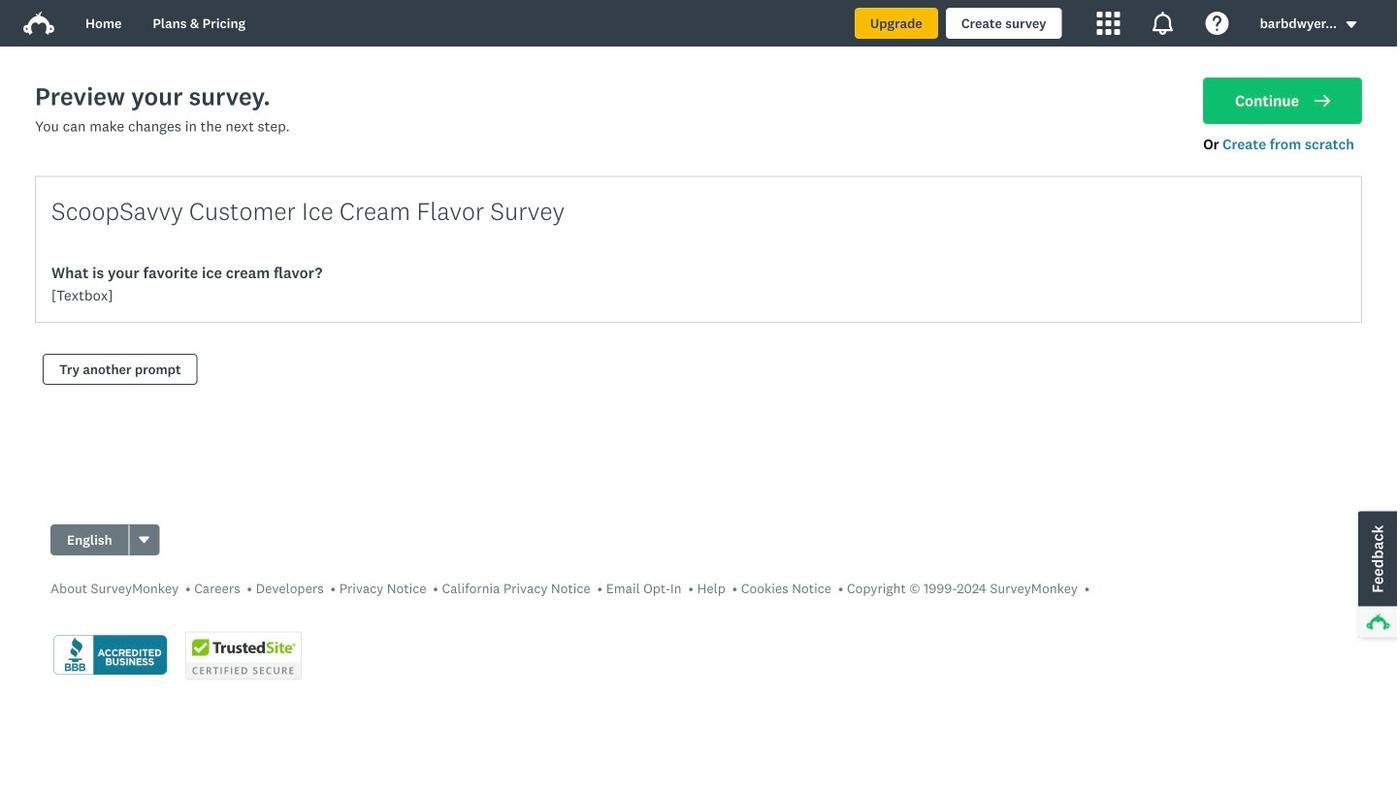 Task type: locate. For each thing, give the bounding box(es) containing it.
2 brand logo image from the top
[[23, 12, 54, 35]]

1 brand logo image from the top
[[23, 8, 54, 39]]

dropdown arrow icon image
[[1345, 18, 1358, 32], [1347, 21, 1357, 28]]

click to verify bbb accreditation and to see a bbb report. image
[[50, 634, 170, 679]]

products icon image
[[1097, 12, 1120, 35], [1097, 12, 1120, 35]]

brand logo image
[[23, 8, 54, 39], [23, 12, 54, 35]]

trustedsite helps keep you safe from identity theft, credit card fraud, spyware, spam, viruses and online scams image
[[185, 632, 302, 681]]

notification center icon image
[[1151, 12, 1175, 35]]

group
[[50, 525, 160, 556]]

language dropdown image
[[138, 534, 151, 547], [139, 537, 149, 544]]



Task type: describe. For each thing, give the bounding box(es) containing it.
help icon image
[[1206, 12, 1229, 35]]



Task type: vqa. For each thing, say whether or not it's contained in the screenshot.
help icon
yes



